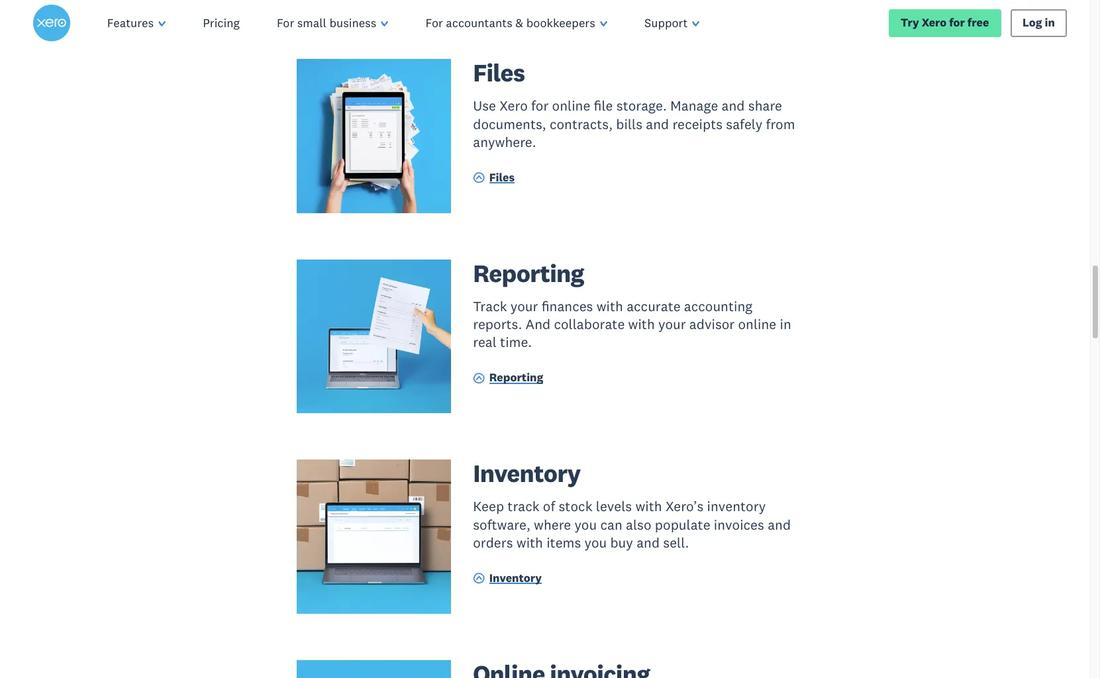 Task type: locate. For each thing, give the bounding box(es) containing it.
and up safely
[[722, 97, 745, 115]]

0 vertical spatial reporting
[[473, 258, 584, 289]]

xero up documents,
[[500, 97, 528, 115]]

for for free
[[950, 15, 965, 30]]

from
[[766, 115, 795, 133]]

with
[[597, 297, 623, 315], [629, 316, 655, 333], [636, 498, 662, 516], [517, 534, 543, 552]]

0 horizontal spatial for
[[277, 15, 294, 30]]

inventory inside inventory button
[[489, 571, 542, 586]]

1 horizontal spatial for
[[426, 15, 443, 30]]

xero's
[[666, 498, 704, 516]]

reporting down time.
[[489, 371, 544, 385]]

for left accountants
[[426, 15, 443, 30]]

1 horizontal spatial for
[[950, 15, 965, 30]]

and down also
[[637, 534, 660, 552]]

receipts
[[673, 115, 723, 133]]

0 vertical spatial files
[[473, 57, 525, 88]]

1 horizontal spatial in
[[1045, 15, 1055, 30]]

files button
[[473, 170, 515, 188]]

0 horizontal spatial for
[[531, 97, 549, 115]]

files up 'use'
[[473, 57, 525, 88]]

for
[[950, 15, 965, 30], [531, 97, 549, 115]]

1 vertical spatial inventory
[[489, 571, 542, 586]]

advisor
[[690, 316, 735, 333]]

sell.
[[664, 534, 689, 552]]

reporting
[[473, 258, 584, 289], [489, 371, 544, 385]]

online down accounting
[[738, 316, 777, 333]]

files
[[473, 57, 525, 88], [489, 170, 515, 185]]

1 vertical spatial reporting
[[489, 371, 544, 385]]

with up also
[[636, 498, 662, 516]]

and
[[722, 97, 745, 115], [646, 115, 669, 133], [768, 516, 791, 534], [637, 534, 660, 552]]

your up and
[[511, 297, 538, 315]]

you
[[575, 516, 597, 534], [585, 534, 607, 552]]

for small business button
[[258, 0, 407, 46]]

for left small
[[277, 15, 294, 30]]

0 vertical spatial xero
[[922, 15, 947, 30]]

keep track of stock levels with xero's inventory software, where you can also populate invoices and orders with items you buy and sell.
[[473, 498, 791, 552]]

1 horizontal spatial xero
[[922, 15, 947, 30]]

xero right the try
[[922, 15, 947, 30]]

0 vertical spatial in
[[1045, 15, 1055, 30]]

1 for from the left
[[277, 15, 294, 30]]

0 horizontal spatial online
[[552, 97, 591, 115]]

&
[[516, 15, 524, 30]]

try xero for free
[[901, 15, 989, 30]]

online up contracts,
[[552, 97, 591, 115]]

log in link
[[1011, 9, 1068, 37]]

for up documents,
[[531, 97, 549, 115]]

use xero for online file storage. manage and share documents, contracts, bills and receipts safely from anywhere.
[[473, 97, 795, 151]]

and
[[526, 316, 551, 333]]

for
[[277, 15, 294, 30], [426, 15, 443, 30]]

try xero for free link
[[889, 9, 1002, 37]]

1 horizontal spatial online
[[738, 316, 777, 333]]

real
[[473, 334, 497, 351]]

your down the accurate
[[659, 316, 686, 333]]

1 vertical spatial xero
[[500, 97, 528, 115]]

safely
[[726, 115, 763, 133]]

accountants
[[446, 15, 513, 30]]

files down anywhere.
[[489, 170, 515, 185]]

1 vertical spatial files
[[489, 170, 515, 185]]

inventory button
[[473, 571, 542, 589]]

you down stock
[[575, 516, 597, 534]]

for left "free"
[[950, 15, 965, 30]]

track
[[473, 297, 507, 315]]

xero inside use xero for online file storage. manage and share documents, contracts, bills and receipts safely from anywhere.
[[500, 97, 528, 115]]

for for for accountants & bookkeepers
[[426, 15, 443, 30]]

collaborate
[[554, 316, 625, 333]]

0 horizontal spatial in
[[780, 316, 792, 333]]

2 for from the left
[[426, 15, 443, 30]]

0 vertical spatial inventory
[[473, 458, 581, 489]]

for inside for small business dropdown button
[[277, 15, 294, 30]]

inventory up track
[[473, 458, 581, 489]]

bills
[[616, 115, 643, 133]]

you down can
[[585, 534, 607, 552]]

reports.
[[473, 316, 522, 333]]

1 vertical spatial your
[[659, 316, 686, 333]]

items
[[547, 534, 581, 552]]

file
[[594, 97, 613, 115]]

for inside the for accountants & bookkeepers dropdown button
[[426, 15, 443, 30]]

small
[[297, 15, 327, 30]]

online inside track your finances with accurate accounting reports. and collaborate with your advisor online in real time.
[[738, 316, 777, 333]]

0 vertical spatial online
[[552, 97, 591, 115]]

share
[[749, 97, 783, 115]]

use
[[473, 97, 496, 115]]

in
[[1045, 15, 1055, 30], [780, 316, 792, 333]]

levels
[[596, 498, 632, 516]]

1 horizontal spatial your
[[659, 316, 686, 333]]

support
[[645, 15, 688, 30]]

accounting
[[684, 297, 753, 315]]

1 vertical spatial online
[[738, 316, 777, 333]]

and down storage.
[[646, 115, 669, 133]]

xero
[[922, 15, 947, 30], [500, 97, 528, 115]]

1 vertical spatial for
[[531, 97, 549, 115]]

contracts,
[[550, 115, 613, 133]]

0 vertical spatial for
[[950, 15, 965, 30]]

for for online
[[531, 97, 549, 115]]

bookkeepers
[[527, 15, 596, 30]]

your
[[511, 297, 538, 315], [659, 316, 686, 333]]

reporting up track
[[473, 258, 584, 289]]

log
[[1023, 15, 1043, 30]]

0 horizontal spatial your
[[511, 297, 538, 315]]

inventory
[[473, 458, 581, 489], [489, 571, 542, 586]]

track your finances with accurate accounting reports. and collaborate with your advisor online in real time.
[[473, 297, 792, 351]]

0 horizontal spatial xero
[[500, 97, 528, 115]]

also
[[626, 516, 652, 534]]

for inside use xero for online file storage. manage and share documents, contracts, bills and receipts safely from anywhere.
[[531, 97, 549, 115]]

time.
[[500, 334, 532, 351]]

anywhere.
[[473, 133, 537, 151]]

online
[[552, 97, 591, 115], [738, 316, 777, 333]]

where
[[534, 516, 571, 534]]

inventory down orders
[[489, 571, 542, 586]]

features
[[107, 15, 154, 30]]

1 vertical spatial in
[[780, 316, 792, 333]]



Task type: vqa. For each thing, say whether or not it's contained in the screenshot.
BUSINESS.
no



Task type: describe. For each thing, give the bounding box(es) containing it.
in inside track your finances with accurate accounting reports. and collaborate with your advisor online in real time.
[[780, 316, 792, 333]]

keep
[[473, 498, 504, 516]]

buy
[[611, 534, 633, 552]]

storage.
[[617, 97, 667, 115]]

of
[[543, 498, 555, 516]]

stock
[[559, 498, 593, 516]]

for accountants & bookkeepers
[[426, 15, 596, 30]]

with down the accurate
[[629, 316, 655, 333]]

reporting button
[[473, 370, 544, 388]]

orders
[[473, 534, 513, 552]]

support button
[[626, 0, 719, 46]]

finances
[[542, 297, 593, 315]]

try
[[901, 15, 920, 30]]

manage
[[671, 97, 719, 115]]

pricing link
[[184, 0, 258, 46]]

xero for use
[[500, 97, 528, 115]]

reporting inside reporting button
[[489, 371, 544, 385]]

online inside use xero for online file storage. manage and share documents, contracts, bills and receipts safely from anywhere.
[[552, 97, 591, 115]]

files inside button
[[489, 170, 515, 185]]

and right invoices
[[768, 516, 791, 534]]

inventory
[[707, 498, 766, 516]]

with up collaborate
[[597, 297, 623, 315]]

log in
[[1023, 15, 1055, 30]]

accurate
[[627, 297, 681, 315]]

with down where
[[517, 534, 543, 552]]

can
[[601, 516, 623, 534]]

invoices
[[714, 516, 765, 534]]

xero homepage image
[[33, 5, 70, 42]]

0 vertical spatial your
[[511, 297, 538, 315]]

for for for small business
[[277, 15, 294, 30]]

features button
[[89, 0, 184, 46]]

populate
[[655, 516, 711, 534]]

for accountants & bookkeepers button
[[407, 0, 626, 46]]

free
[[968, 15, 989, 30]]

software,
[[473, 516, 531, 534]]

business
[[330, 15, 377, 30]]

documents,
[[473, 115, 546, 133]]

for small business
[[277, 15, 377, 30]]

xero for try
[[922, 15, 947, 30]]

track
[[508, 498, 540, 516]]

pricing
[[203, 15, 240, 30]]



